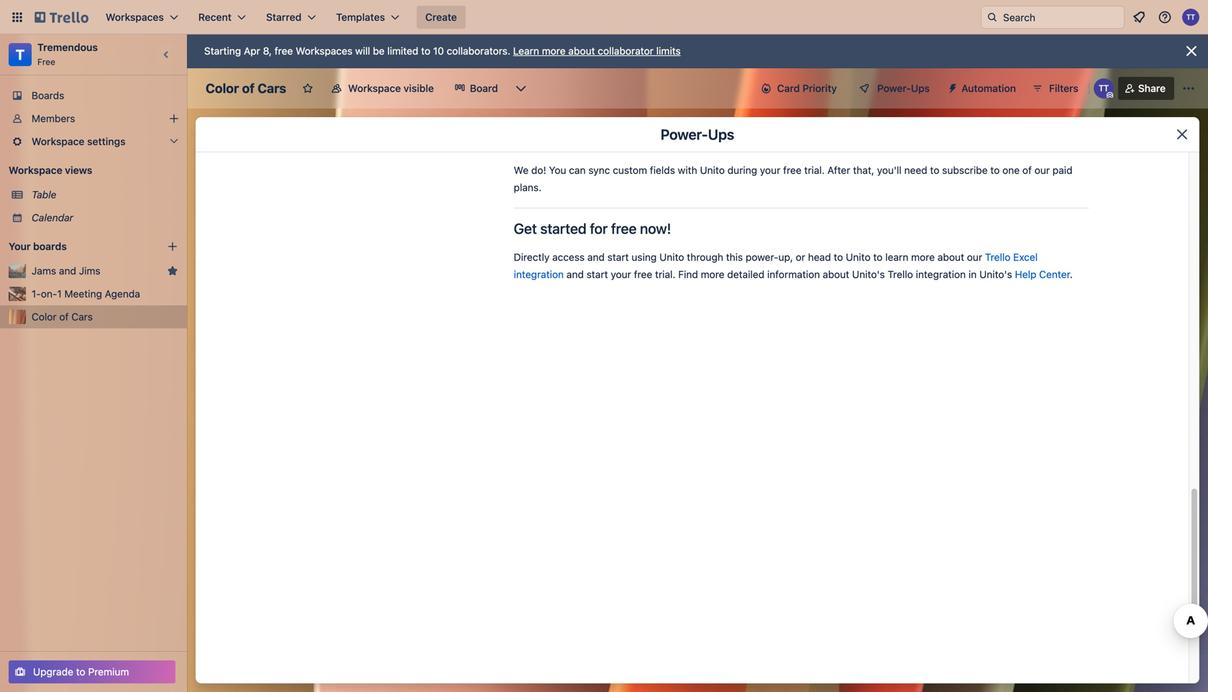 Task type: locate. For each thing, give the bounding box(es) containing it.
power- up with
[[661, 126, 708, 143]]

0 vertical spatial cars
[[258, 81, 286, 96]]

your boards
[[9, 241, 67, 253]]

2 vertical spatial workspace
[[9, 164, 62, 176]]

0 vertical spatial ups
[[911, 82, 930, 94]]

workspace down members
[[32, 136, 85, 147]]

integration left in
[[916, 269, 966, 281]]

our inside we do! you can sync custom fields with unito during your free trial. after that, you'll need to subscribe to one of our paid plans.
[[1035, 164, 1050, 176]]

free for workspaces
[[275, 45, 293, 57]]

unito right head
[[846, 251, 871, 263]]

1 horizontal spatial unito's
[[980, 269, 1013, 281]]

2 horizontal spatial and
[[588, 251, 605, 263]]

1 horizontal spatial your
[[760, 164, 781, 176]]

workspace inside workspace visible button
[[348, 82, 401, 94]]

ups up during
[[708, 126, 735, 143]]

do!
[[532, 164, 547, 176]]

table
[[32, 189, 56, 201]]

calendar link
[[32, 211, 178, 225]]

color of cars inside board name text box
[[206, 81, 286, 96]]

1 vertical spatial color of cars
[[32, 311, 93, 323]]

free left after on the right of page
[[784, 164, 802, 176]]

after
[[828, 164, 851, 176]]

your down get started for free now!
[[611, 269, 632, 281]]

0 horizontal spatial trial.
[[655, 269, 676, 281]]

detailed
[[728, 269, 765, 281]]

tremendous free
[[37, 41, 98, 67]]

1 horizontal spatial integration
[[916, 269, 966, 281]]

members link
[[0, 107, 187, 130]]

sync
[[589, 164, 610, 176]]

help center link
[[1016, 269, 1070, 281]]

unito right with
[[700, 164, 725, 176]]

1 unito's from the left
[[853, 269, 885, 281]]

terry turtle (terryturtle) image
[[1183, 9, 1200, 26]]

cars
[[258, 81, 286, 96], [71, 311, 93, 323]]

0 horizontal spatial of
[[59, 311, 69, 323]]

of down "1"
[[59, 311, 69, 323]]

0 horizontal spatial power-
[[661, 126, 708, 143]]

workspaces inside popup button
[[106, 11, 164, 23]]

cars inside board name text box
[[258, 81, 286, 96]]

through
[[687, 251, 724, 263]]

integration down directly
[[514, 269, 564, 281]]

to right 'upgrade'
[[76, 667, 85, 678]]

1 vertical spatial our
[[968, 251, 983, 263]]

0 vertical spatial power-ups
[[878, 82, 930, 94]]

workspace visible
[[348, 82, 434, 94]]

1 horizontal spatial unito
[[700, 164, 725, 176]]

1 horizontal spatial cars
[[258, 81, 286, 96]]

free right for
[[611, 220, 637, 237]]

1 horizontal spatial color
[[206, 81, 239, 96]]

color down starting
[[206, 81, 239, 96]]

up,
[[779, 251, 793, 263]]

cars left star or unstar board image
[[258, 81, 286, 96]]

with
[[678, 164, 698, 176]]

0 vertical spatial power-
[[878, 82, 911, 94]]

workspace for workspace settings
[[32, 136, 85, 147]]

about down primary element
[[569, 45, 595, 57]]

0 vertical spatial color
[[206, 81, 239, 96]]

unito
[[700, 164, 725, 176], [660, 251, 685, 263], [846, 251, 871, 263]]

1 vertical spatial power-
[[661, 126, 708, 143]]

cars down meeting at the top left of the page
[[71, 311, 93, 323]]

trial. left after on the right of page
[[805, 164, 825, 176]]

1 horizontal spatial color of cars
[[206, 81, 286, 96]]

open information menu image
[[1158, 10, 1173, 24]]

workspace down be
[[348, 82, 401, 94]]

card priority
[[778, 82, 837, 94]]

workspaces left "will"
[[296, 45, 353, 57]]

1 vertical spatial more
[[912, 251, 935, 263]]

to left one
[[991, 164, 1000, 176]]

color of cars down apr
[[206, 81, 286, 96]]

1 vertical spatial cars
[[71, 311, 93, 323]]

boards link
[[0, 84, 187, 107]]

search image
[[987, 12, 999, 23]]

and start your free trial. find more detailed information about unito's trello integration in unito's help center .
[[564, 269, 1073, 281]]

we do! you can sync custom fields with unito during your free trial. after that, you'll need to subscribe to one of our paid plans.
[[514, 164, 1073, 194]]

0 vertical spatial your
[[760, 164, 781, 176]]

0 horizontal spatial trello
[[888, 269, 914, 281]]

starting
[[204, 45, 241, 57]]

information
[[768, 269, 820, 281]]

0 vertical spatial color of cars
[[206, 81, 286, 96]]

our left the paid
[[1035, 164, 1050, 176]]

center
[[1040, 269, 1070, 281]]

2 horizontal spatial of
[[1023, 164, 1032, 176]]

free down the using
[[634, 269, 653, 281]]

power-ups
[[878, 82, 930, 94], [661, 126, 735, 143]]

your
[[760, 164, 781, 176], [611, 269, 632, 281]]

share button
[[1119, 77, 1175, 100]]

start left the using
[[608, 251, 629, 263]]

0 vertical spatial our
[[1035, 164, 1050, 176]]

our
[[1035, 164, 1050, 176], [968, 251, 983, 263]]

color of cars down "1"
[[32, 311, 93, 323]]

1 vertical spatial trello
[[888, 269, 914, 281]]

1 vertical spatial your
[[611, 269, 632, 281]]

0 horizontal spatial power-ups
[[661, 126, 735, 143]]

0 horizontal spatial integration
[[514, 269, 564, 281]]

upgrade to premium
[[33, 667, 129, 678]]

workspace up table
[[9, 164, 62, 176]]

trello down learn
[[888, 269, 914, 281]]

trial. left "find"
[[655, 269, 676, 281]]

directly access and start using unito through this power-up, or head to unito to learn more about our
[[514, 251, 986, 263]]

trello left excel
[[986, 251, 1011, 263]]

2 unito's from the left
[[980, 269, 1013, 281]]

you'll
[[878, 164, 902, 176]]

1 vertical spatial of
[[1023, 164, 1032, 176]]

workspace inside workspace settings popup button
[[32, 136, 85, 147]]

0 vertical spatial of
[[242, 81, 255, 96]]

1 horizontal spatial power-ups
[[878, 82, 930, 94]]

starred
[[266, 11, 302, 23]]

0 horizontal spatial cars
[[71, 311, 93, 323]]

about right learn
[[938, 251, 965, 263]]

limited
[[388, 45, 419, 57]]

power-
[[878, 82, 911, 94], [661, 126, 708, 143]]

back to home image
[[35, 6, 88, 29]]

t link
[[9, 43, 32, 66]]

get started for free now!
[[514, 220, 672, 237]]

2 vertical spatial more
[[701, 269, 725, 281]]

of
[[242, 81, 255, 96], [1023, 164, 1032, 176], [59, 311, 69, 323]]

upgrade
[[33, 667, 73, 678]]

0 vertical spatial about
[[569, 45, 595, 57]]

0 vertical spatial workspace
[[348, 82, 401, 94]]

of inside we do! you can sync custom fields with unito during your free trial. after that, you'll need to subscribe to one of our paid plans.
[[1023, 164, 1032, 176]]

0 vertical spatial trello
[[986, 251, 1011, 263]]

0 horizontal spatial unito's
[[853, 269, 885, 281]]

create button
[[417, 6, 466, 29]]

power- left the 'sm' image
[[878, 82, 911, 94]]

2 vertical spatial of
[[59, 311, 69, 323]]

need
[[905, 164, 928, 176]]

about down head
[[823, 269, 850, 281]]

t
[[16, 46, 25, 63]]

.
[[1070, 269, 1073, 281]]

color inside color of cars link
[[32, 311, 57, 323]]

during
[[728, 164, 758, 176]]

of right one
[[1023, 164, 1032, 176]]

2 horizontal spatial about
[[938, 251, 965, 263]]

sm image
[[942, 77, 962, 97]]

can
[[569, 164, 586, 176]]

1 horizontal spatial of
[[242, 81, 255, 96]]

workspaces up "workspace navigation collapse icon"
[[106, 11, 164, 23]]

power- inside button
[[878, 82, 911, 94]]

1 integration from the left
[[514, 269, 564, 281]]

power-ups left the 'sm' image
[[878, 82, 930, 94]]

0 horizontal spatial about
[[569, 45, 595, 57]]

and right access
[[588, 251, 605, 263]]

to right head
[[834, 251, 844, 263]]

ups
[[911, 82, 930, 94], [708, 126, 735, 143]]

of down apr
[[242, 81, 255, 96]]

1 vertical spatial ups
[[708, 126, 735, 143]]

1 vertical spatial color
[[32, 311, 57, 323]]

0 horizontal spatial workspaces
[[106, 11, 164, 23]]

our up in
[[968, 251, 983, 263]]

or
[[796, 251, 806, 263]]

0 vertical spatial more
[[542, 45, 566, 57]]

your right during
[[760, 164, 781, 176]]

automation button
[[942, 77, 1025, 100]]

excel
[[1014, 251, 1038, 263]]

free right 8,
[[275, 45, 293, 57]]

1 horizontal spatial power-
[[878, 82, 911, 94]]

0 horizontal spatial color
[[32, 311, 57, 323]]

tremendous link
[[37, 41, 98, 53]]

unito up "find"
[[660, 251, 685, 263]]

to left learn
[[874, 251, 883, 263]]

members
[[32, 113, 75, 124]]

0 horizontal spatial and
[[59, 265, 76, 277]]

workspace settings button
[[0, 130, 187, 153]]

more
[[542, 45, 566, 57], [912, 251, 935, 263], [701, 269, 725, 281]]

0 vertical spatial trial.
[[805, 164, 825, 176]]

unito inside we do! you can sync custom fields with unito during your free trial. after that, you'll need to subscribe to one of our paid plans.
[[700, 164, 725, 176]]

free
[[37, 57, 55, 67]]

card priority button
[[753, 77, 846, 100]]

0 horizontal spatial more
[[542, 45, 566, 57]]

help
[[1016, 269, 1037, 281]]

trello excel integration
[[514, 251, 1038, 281]]

ups left the 'sm' image
[[911, 82, 930, 94]]

primary element
[[0, 0, 1209, 35]]

1 horizontal spatial trello
[[986, 251, 1011, 263]]

your
[[9, 241, 31, 253]]

1 horizontal spatial ups
[[911, 82, 930, 94]]

board link
[[446, 77, 507, 100]]

integration
[[514, 269, 564, 281], [916, 269, 966, 281]]

0 vertical spatial start
[[608, 251, 629, 263]]

starred button
[[258, 6, 325, 29]]

1 horizontal spatial about
[[823, 269, 850, 281]]

power-ups up with
[[661, 126, 735, 143]]

1 horizontal spatial workspaces
[[296, 45, 353, 57]]

jams and jims
[[32, 265, 101, 277]]

trello inside trello excel integration
[[986, 251, 1011, 263]]

1 horizontal spatial our
[[1035, 164, 1050, 176]]

card
[[778, 82, 800, 94]]

and left 'jims'
[[59, 265, 76, 277]]

power-
[[746, 251, 779, 263]]

color down the on-
[[32, 311, 57, 323]]

workspace settings
[[32, 136, 126, 147]]

1 vertical spatial power-ups
[[661, 126, 735, 143]]

integration inside trello excel integration
[[514, 269, 564, 281]]

custom
[[613, 164, 648, 176]]

of inside color of cars link
[[59, 311, 69, 323]]

templates button
[[328, 6, 408, 29]]

on-
[[41, 288, 57, 300]]

board
[[470, 82, 498, 94]]

1 horizontal spatial trial.
[[805, 164, 825, 176]]

free for now!
[[611, 220, 637, 237]]

0 vertical spatial workspaces
[[106, 11, 164, 23]]

0 notifications image
[[1131, 9, 1148, 26]]

trial.
[[805, 164, 825, 176], [655, 269, 676, 281]]

start down for
[[587, 269, 608, 281]]

1 vertical spatial workspace
[[32, 136, 85, 147]]

agenda
[[105, 288, 140, 300]]

and down access
[[567, 269, 584, 281]]



Task type: vqa. For each thing, say whether or not it's contained in the screenshot.
management associated with Project management
no



Task type: describe. For each thing, give the bounding box(es) containing it.
1 vertical spatial workspaces
[[296, 45, 353, 57]]

2 horizontal spatial more
[[912, 251, 935, 263]]

workspace views
[[9, 164, 92, 176]]

0 horizontal spatial our
[[968, 251, 983, 263]]

terry turtle (terryturtle) image
[[1094, 78, 1114, 99]]

jims
[[79, 265, 101, 277]]

1
[[57, 288, 62, 300]]

table link
[[32, 188, 178, 202]]

collaborator
[[598, 45, 654, 57]]

calendar
[[32, 212, 73, 224]]

for
[[590, 220, 608, 237]]

collaborators.
[[447, 45, 511, 57]]

find
[[679, 269, 698, 281]]

1 horizontal spatial and
[[567, 269, 584, 281]]

meeting
[[64, 288, 102, 300]]

your inside we do! you can sync custom fields with unito during your free trial. after that, you'll need to subscribe to one of our paid plans.
[[760, 164, 781, 176]]

jams and jims link
[[32, 264, 161, 278]]

show menu image
[[1182, 81, 1196, 96]]

learn
[[513, 45, 539, 57]]

head
[[808, 251, 831, 263]]

recent button
[[190, 6, 255, 29]]

create
[[426, 11, 457, 23]]

premium
[[88, 667, 129, 678]]

we
[[514, 164, 529, 176]]

settings
[[87, 136, 126, 147]]

recent
[[198, 11, 232, 23]]

star or unstar board image
[[302, 83, 314, 94]]

now!
[[640, 220, 672, 237]]

1 vertical spatial start
[[587, 269, 608, 281]]

subscribe
[[943, 164, 988, 176]]

boards
[[32, 90, 64, 101]]

customize views image
[[514, 81, 528, 96]]

Search field
[[999, 6, 1125, 28]]

0 horizontal spatial unito
[[660, 251, 685, 263]]

1-on-1 meeting agenda link
[[32, 287, 178, 301]]

boards
[[33, 241, 67, 253]]

to right need
[[931, 164, 940, 176]]

you
[[549, 164, 567, 176]]

that,
[[854, 164, 875, 176]]

starting apr 8, free workspaces will be limited to 10 collaborators. learn more about collaborator limits
[[204, 45, 681, 57]]

this
[[726, 251, 743, 263]]

tremendous
[[37, 41, 98, 53]]

1-on-1 meeting agenda
[[32, 288, 140, 300]]

workspaces button
[[97, 6, 187, 29]]

using
[[632, 251, 657, 263]]

views
[[65, 164, 92, 176]]

priority
[[803, 82, 837, 94]]

2 horizontal spatial unito
[[846, 251, 871, 263]]

starred icon image
[[167, 265, 178, 277]]

templates
[[336, 11, 385, 23]]

your boards with 3 items element
[[9, 238, 145, 255]]

get
[[514, 220, 537, 237]]

free for trial.
[[634, 269, 653, 281]]

color of cars link
[[32, 310, 178, 324]]

will
[[355, 45, 370, 57]]

filters
[[1050, 82, 1079, 94]]

plans.
[[514, 182, 542, 194]]

filters button
[[1028, 77, 1083, 100]]

workspace for workspace visible
[[348, 82, 401, 94]]

fields
[[650, 164, 675, 176]]

0 horizontal spatial color of cars
[[32, 311, 93, 323]]

workspace navigation collapse icon image
[[157, 45, 177, 65]]

paid
[[1053, 164, 1073, 176]]

started
[[541, 220, 587, 237]]

card priority icon image
[[762, 83, 772, 94]]

visible
[[404, 82, 434, 94]]

1 horizontal spatial more
[[701, 269, 725, 281]]

access
[[553, 251, 585, 263]]

this member is an admin of this board. image
[[1107, 92, 1114, 99]]

0 horizontal spatial ups
[[708, 126, 735, 143]]

1 vertical spatial about
[[938, 251, 965, 263]]

color inside board name text box
[[206, 81, 239, 96]]

add board image
[[167, 241, 178, 253]]

2 integration from the left
[[916, 269, 966, 281]]

workspace visible button
[[322, 77, 443, 100]]

power-ups inside button
[[878, 82, 930, 94]]

8,
[[263, 45, 272, 57]]

share
[[1139, 82, 1166, 94]]

2 vertical spatial about
[[823, 269, 850, 281]]

learn
[[886, 251, 909, 263]]

10
[[433, 45, 444, 57]]

0 horizontal spatial your
[[611, 269, 632, 281]]

directly
[[514, 251, 550, 263]]

to left 10
[[421, 45, 431, 57]]

jams
[[32, 265, 56, 277]]

upgrade to premium link
[[9, 661, 176, 684]]

be
[[373, 45, 385, 57]]

1-
[[32, 288, 41, 300]]

ups inside button
[[911, 82, 930, 94]]

apr
[[244, 45, 260, 57]]

limits
[[657, 45, 681, 57]]

Board name text field
[[199, 77, 294, 100]]

1 vertical spatial trial.
[[655, 269, 676, 281]]

of inside board name text box
[[242, 81, 255, 96]]

power-ups button
[[849, 77, 939, 100]]

trello excel integration link
[[514, 251, 1038, 281]]

workspace for workspace views
[[9, 164, 62, 176]]

trial. inside we do! you can sync custom fields with unito during your free trial. after that, you'll need to subscribe to one of our paid plans.
[[805, 164, 825, 176]]

free inside we do! you can sync custom fields with unito during your free trial. after that, you'll need to subscribe to one of our paid plans.
[[784, 164, 802, 176]]



